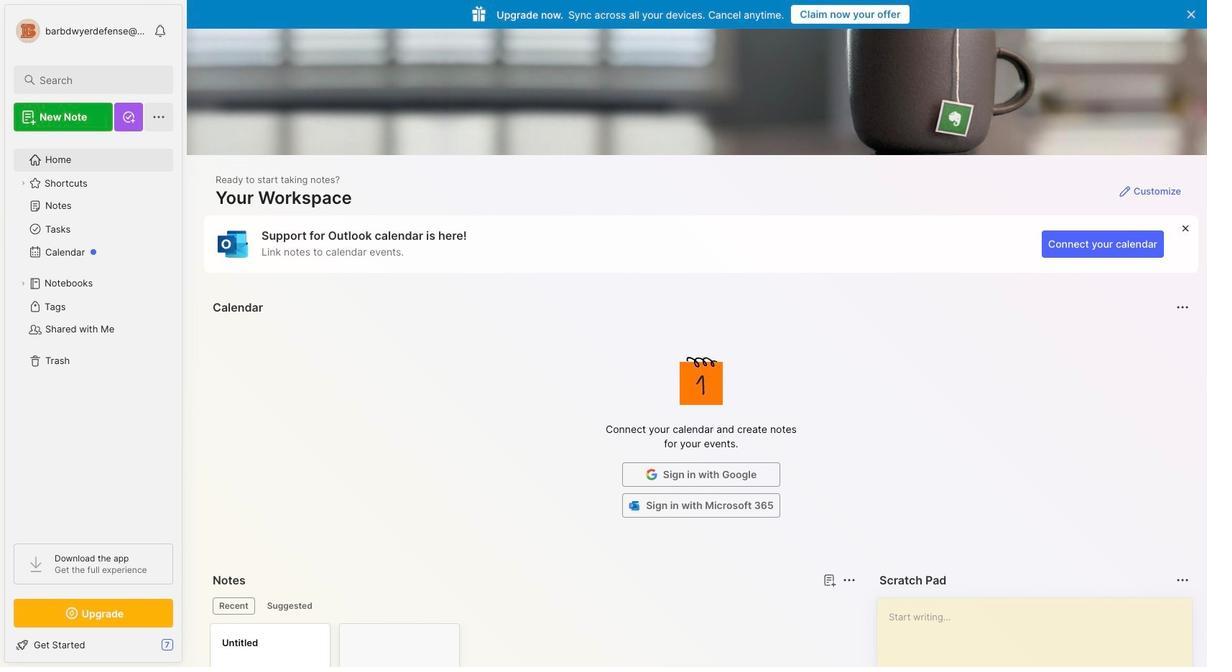 Task type: vqa. For each thing, say whether or not it's contained in the screenshot.
the rightmost tab
yes



Task type: locate. For each thing, give the bounding box(es) containing it.
None search field
[[40, 71, 160, 88]]

Search text field
[[40, 73, 160, 87]]

More actions field
[[839, 571, 860, 591]]

main element
[[0, 0, 187, 668]]

2 tab from the left
[[261, 598, 319, 615]]

Account field
[[14, 17, 147, 45]]

row group
[[210, 624, 469, 668]]

tree inside the main element
[[5, 140, 182, 531]]

tab list
[[213, 598, 854, 615]]

tab
[[213, 598, 255, 615], [261, 598, 319, 615]]

1 tab from the left
[[213, 598, 255, 615]]

click to collapse image
[[181, 641, 192, 658]]

expand notebooks image
[[19, 280, 27, 288]]

0 horizontal spatial tab
[[213, 598, 255, 615]]

1 horizontal spatial tab
[[261, 598, 319, 615]]

tree
[[5, 140, 182, 531]]

none search field inside the main element
[[40, 71, 160, 88]]



Task type: describe. For each thing, give the bounding box(es) containing it.
more actions image
[[841, 572, 858, 589]]

Start writing… text field
[[889, 599, 1192, 668]]

Help and Learning task checklist field
[[5, 634, 182, 657]]



